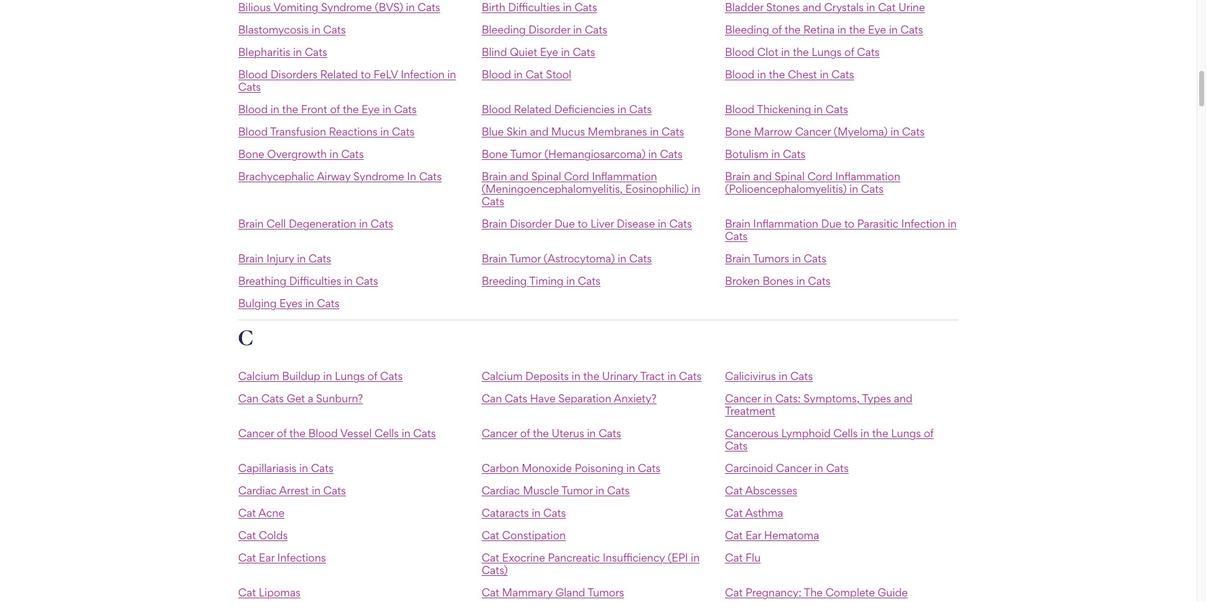 Task type: vqa. For each thing, say whether or not it's contained in the screenshot.
first "due"
yes



Task type: describe. For each thing, give the bounding box(es) containing it.
bone for bone marrow cancer (myeloma) in cats
[[725, 125, 752, 138]]

can cats get a sunburn?
[[238, 392, 363, 405]]

cancer for cancer of the blood vessel cells in cats
[[238, 427, 274, 440]]

calicivirus
[[725, 370, 776, 383]]

tract
[[641, 370, 665, 383]]

pregnancy:
[[746, 586, 802, 600]]

a
[[308, 392, 314, 405]]

and right skin
[[530, 125, 549, 138]]

sunburn?
[[316, 392, 363, 405]]

the down clot
[[769, 68, 785, 81]]

membranes
[[588, 125, 648, 138]]

(hemangiosarcoma)
[[545, 147, 646, 161]]

cancer of the uterus in cats
[[482, 427, 622, 440]]

disorders
[[271, 68, 318, 81]]

cats inside brain and spinal cord inflammation (polioencephalomyelitis) in cats
[[862, 182, 884, 195]]

brain for brain inflammation due to parasitic infection in cats
[[725, 217, 751, 230]]

cat mammary gland tumors
[[482, 586, 625, 600]]

vessel
[[340, 427, 372, 440]]

bleeding of the retina in the eye in cats
[[725, 23, 924, 36]]

brain tumors in cats
[[725, 252, 827, 265]]

symptoms,
[[804, 392, 860, 405]]

capillariasis in cats link
[[238, 462, 334, 475]]

front
[[301, 103, 328, 116]]

cancer of the blood vessel cells in cats link
[[238, 427, 436, 440]]

tumor for brain
[[510, 252, 541, 265]]

cats inside brain and spinal cord inflammation (meningoencephalomyelitis, eosinophilic) in cats
[[482, 195, 505, 208]]

broken bones in cats link
[[725, 274, 831, 288]]

calcium for calcium deposits in the urinary tract in cats
[[482, 370, 523, 383]]

cancer in cats: symptoms, types and treatment
[[725, 392, 913, 418]]

cat flu link
[[725, 552, 761, 565]]

brachycephalic
[[238, 170, 315, 183]]

blood for blood in the chest in cats
[[725, 68, 755, 81]]

blood related deficiencies in cats
[[482, 103, 652, 116]]

related inside blood disorders related to felv infection in cats
[[320, 68, 358, 81]]

eye for blood in the front of the eye in cats
[[362, 103, 380, 116]]

blood in cat stool link
[[482, 68, 572, 81]]

breathing
[[238, 274, 287, 288]]

types
[[863, 392, 892, 405]]

cats inside blood disorders related to felv infection in cats
[[238, 80, 261, 93]]

brain for brain tumor (astrocytoma) in cats
[[482, 252, 507, 265]]

carcinoid
[[725, 462, 774, 475]]

the up separation
[[584, 370, 600, 383]]

disorder for brain
[[510, 217, 552, 230]]

bones
[[763, 274, 794, 288]]

due for inflammation
[[822, 217, 842, 230]]

blood clot in the lungs of cats link
[[725, 45, 880, 58]]

brain for brain tumors in cats
[[725, 252, 751, 265]]

in inside cat exocrine pancreatic insufficiency (epi in cats)
[[691, 552, 700, 565]]

blood disorders related to felv infection in cats link
[[238, 68, 456, 93]]

get
[[287, 392, 305, 405]]

blood disorders related to felv infection in cats
[[238, 68, 456, 93]]

eosinophilic)
[[626, 182, 689, 195]]

cat lipomas
[[238, 586, 301, 600]]

syndrome for (bvs)
[[321, 0, 372, 14]]

brain inflammation due to parasitic infection in cats link
[[725, 217, 957, 243]]

difficulties for birth
[[508, 0, 560, 14]]

blood for blood in cat stool
[[482, 68, 511, 81]]

bone tumor (hemangiosarcoma) in cats
[[482, 147, 683, 161]]

blepharitis
[[238, 45, 291, 58]]

exocrine
[[502, 552, 545, 565]]

1 horizontal spatial eye
[[540, 45, 559, 58]]

cardiac arrest in cats link
[[238, 484, 346, 497]]

breathing difficulties in cats link
[[238, 274, 378, 288]]

inflammation for in
[[836, 170, 901, 183]]

disease
[[617, 217, 655, 230]]

lungs inside cancerous lymphoid cells in the lungs of cats
[[892, 427, 922, 440]]

cat down blind quiet eye in cats
[[526, 68, 544, 81]]

stool
[[546, 68, 572, 81]]

cancer for cancer in cats: symptoms, types and treatment
[[725, 392, 761, 405]]

the up transfusion
[[282, 103, 298, 116]]

ear for infections
[[259, 552, 275, 565]]

cat left urine
[[879, 0, 896, 14]]

cats inside the brain inflammation due to parasitic infection in cats
[[725, 230, 748, 243]]

muscle
[[523, 484, 559, 497]]

capillariasis in cats
[[238, 462, 334, 475]]

treatment
[[725, 405, 776, 418]]

blood in the front of the eye in cats
[[238, 103, 417, 116]]

botulism
[[725, 147, 769, 161]]

blind quiet eye in cats
[[482, 45, 596, 58]]

difficulties for breathing
[[289, 274, 341, 288]]

pancreatic
[[548, 552, 600, 565]]

bladder
[[725, 0, 764, 14]]

blood related deficiencies in cats link
[[482, 103, 652, 116]]

cell
[[267, 217, 286, 230]]

cat flu
[[725, 552, 761, 565]]

infection for parasitic
[[902, 217, 946, 230]]

brain disorder due to liver disease in cats link
[[482, 217, 692, 230]]

0 vertical spatial tumors
[[753, 252, 790, 265]]

carbon monoxide poisoning in cats link
[[482, 462, 661, 475]]

cat ear hematoma link
[[725, 529, 820, 542]]

felv
[[374, 68, 398, 81]]

cat for cat asthma
[[725, 507, 743, 520]]

brain cell degeneration in cats link
[[238, 217, 393, 230]]

brain for brain and spinal cord inflammation (meningoencephalomyelitis, eosinophilic) in cats
[[482, 170, 507, 183]]

cancer down blood thickening in cats on the top right of page
[[796, 125, 831, 138]]

insufficiency
[[603, 552, 665, 565]]

cancerous lymphoid cells in the lungs of cats
[[725, 427, 934, 453]]

urinary
[[603, 370, 638, 383]]

blood for blood in the front of the eye in cats
[[238, 103, 268, 116]]

can for can cats have separation anxiety?
[[482, 392, 502, 405]]

bulging
[[238, 297, 277, 310]]

blue skin and mucus membranes in cats
[[482, 125, 685, 138]]

in inside the brain inflammation due to parasitic infection in cats
[[948, 217, 957, 230]]

1 cells from the left
[[375, 427, 399, 440]]

in inside brain and spinal cord inflammation (polioencephalomyelitis) in cats
[[850, 182, 859, 195]]

to for felv
[[361, 68, 371, 81]]

blood for blood transfusion reactions in cats
[[238, 125, 268, 138]]

of inside cancerous lymphoid cells in the lungs of cats
[[924, 427, 934, 440]]

cat for cat mammary gland tumors
[[482, 586, 500, 600]]

c
[[238, 326, 254, 350]]

the left 'uterus'
[[533, 427, 549, 440]]

in inside brain and spinal cord inflammation (meningoencephalomyelitis, eosinophilic) in cats
[[692, 182, 701, 195]]

brain cell degeneration in cats
[[238, 217, 393, 230]]

cord for (polioencephalomyelitis)
[[808, 170, 833, 183]]

the up reactions
[[343, 103, 359, 116]]

brain and spinal cord inflammation (meningoencephalomyelitis, eosinophilic) in cats link
[[482, 170, 701, 208]]

inflammation inside the brain inflammation due to parasitic infection in cats
[[754, 217, 819, 230]]

disorder for bleeding
[[529, 23, 571, 36]]

cat for cat lipomas
[[238, 586, 256, 600]]

cancer of the blood vessel cells in cats
[[238, 427, 436, 440]]

mucus
[[552, 125, 585, 138]]

complete
[[826, 586, 875, 600]]

blood transfusion reactions in cats
[[238, 125, 415, 138]]

breeding
[[482, 274, 527, 288]]

brain and spinal cord inflammation (meningoencephalomyelitis, eosinophilic) in cats
[[482, 170, 701, 208]]

calcium deposits in the urinary tract in cats link
[[482, 370, 702, 383]]

blue
[[482, 125, 504, 138]]

blastomycosis
[[238, 23, 309, 36]]

calcium deposits in the urinary tract in cats
[[482, 370, 702, 383]]

brain injury in cats link
[[238, 252, 331, 265]]

bone overgrowth in cats
[[238, 147, 364, 161]]

bone overgrowth in cats link
[[238, 147, 364, 161]]

uterus
[[552, 427, 585, 440]]

cat for cat exocrine pancreatic insufficiency (epi in cats)
[[482, 552, 500, 565]]

brain and spinal cord inflammation (polioencephalomyelitis) in cats link
[[725, 170, 901, 195]]

lipomas
[[259, 586, 301, 600]]

overgrowth
[[267, 147, 327, 161]]

cat constipation
[[482, 529, 566, 542]]

cat for cat flu
[[725, 552, 743, 565]]

poisoning
[[575, 462, 624, 475]]

calcium buildup in lungs of cats
[[238, 370, 403, 383]]

cord for (meningoencephalomyelitis,
[[564, 170, 590, 183]]



Task type: locate. For each thing, give the bounding box(es) containing it.
disorder down birth difficulties in cats "link"
[[529, 23, 571, 36]]

spinal down botulism in cats link
[[775, 170, 805, 183]]

and
[[803, 0, 822, 14], [530, 125, 549, 138], [510, 170, 529, 183], [754, 170, 772, 183], [894, 392, 913, 405]]

cord inside brain and spinal cord inflammation (polioencephalomyelitis) in cats
[[808, 170, 833, 183]]

0 horizontal spatial cardiac
[[238, 484, 277, 497]]

cells inside cancerous lymphoid cells in the lungs of cats
[[834, 427, 858, 440]]

to left liver
[[578, 217, 588, 230]]

1 calcium from the left
[[238, 370, 279, 383]]

eye
[[869, 23, 887, 36], [540, 45, 559, 58], [362, 103, 380, 116]]

blood in the chest in cats
[[725, 68, 855, 81]]

the inside cancerous lymphoid cells in the lungs of cats
[[873, 427, 889, 440]]

cord down bone tumor (hemangiosarcoma) in cats
[[564, 170, 590, 183]]

1 vertical spatial lungs
[[335, 370, 365, 383]]

eye down the bleeding disorder in cats link
[[540, 45, 559, 58]]

2 horizontal spatial lungs
[[892, 427, 922, 440]]

cat for cat abscesses
[[725, 484, 743, 497]]

quiet
[[510, 45, 538, 58]]

due
[[555, 217, 575, 230], [822, 217, 842, 230]]

1 horizontal spatial difficulties
[[508, 0, 560, 14]]

1 horizontal spatial ear
[[746, 529, 762, 542]]

blood for blood related deficiencies in cats
[[482, 103, 511, 116]]

2 bleeding from the left
[[725, 23, 770, 36]]

tumor up breeding timing in cats link
[[510, 252, 541, 265]]

in
[[406, 0, 415, 14], [563, 0, 572, 14], [867, 0, 876, 14], [312, 23, 321, 36], [573, 23, 582, 36], [838, 23, 847, 36], [889, 23, 898, 36], [293, 45, 302, 58], [561, 45, 570, 58], [782, 45, 790, 58], [448, 68, 456, 81], [514, 68, 523, 81], [758, 68, 767, 81], [820, 68, 829, 81], [271, 103, 280, 116], [383, 103, 392, 116], [618, 103, 627, 116], [814, 103, 823, 116], [381, 125, 389, 138], [650, 125, 659, 138], [891, 125, 900, 138], [330, 147, 339, 161], [649, 147, 658, 161], [772, 147, 781, 161], [692, 182, 701, 195], [850, 182, 859, 195], [359, 217, 368, 230], [658, 217, 667, 230], [948, 217, 957, 230], [297, 252, 306, 265], [618, 252, 627, 265], [793, 252, 802, 265], [344, 274, 353, 288], [567, 274, 575, 288], [797, 274, 806, 288], [305, 297, 314, 310], [323, 370, 332, 383], [572, 370, 581, 383], [668, 370, 677, 383], [779, 370, 788, 383], [764, 392, 773, 405], [402, 427, 411, 440], [587, 427, 596, 440], [861, 427, 870, 440], [299, 462, 308, 475], [627, 462, 636, 475], [815, 462, 824, 475], [312, 484, 321, 497], [596, 484, 605, 497], [532, 507, 541, 520], [691, 552, 700, 565]]

calcium buildup in lungs of cats link
[[238, 370, 403, 383]]

0 horizontal spatial cord
[[564, 170, 590, 183]]

1 bleeding from the left
[[482, 23, 526, 36]]

blepharitis in cats link
[[238, 45, 328, 58]]

infection right the parasitic
[[902, 217, 946, 230]]

0 horizontal spatial bone
[[238, 147, 265, 161]]

due up brain tumor (astrocytoma) in cats link
[[555, 217, 575, 230]]

2 cardiac from the left
[[482, 484, 520, 497]]

1 vertical spatial ear
[[259, 552, 275, 565]]

cat pregnancy: the complete guide link
[[725, 586, 908, 600]]

0 vertical spatial ear
[[746, 529, 762, 542]]

eye down bladder stones and crystals in cat urine link
[[869, 23, 887, 36]]

birth difficulties in cats link
[[482, 0, 598, 14]]

calcium down c
[[238, 370, 279, 383]]

brain for brain injury in cats
[[238, 252, 264, 265]]

calcium left deposits
[[482, 370, 523, 383]]

bone
[[725, 125, 752, 138], [238, 147, 265, 161], [482, 147, 508, 161]]

to inside the brain inflammation due to parasitic infection in cats
[[845, 217, 855, 230]]

1 vertical spatial difficulties
[[289, 274, 341, 288]]

to left the parasitic
[[845, 217, 855, 230]]

1 horizontal spatial bone
[[482, 147, 508, 161]]

bone up brachycephalic
[[238, 147, 265, 161]]

to for parasitic
[[845, 217, 855, 230]]

0 vertical spatial difficulties
[[508, 0, 560, 14]]

cells right the vessel
[[375, 427, 399, 440]]

1 cord from the left
[[564, 170, 590, 183]]

brain for brain and spinal cord inflammation (polioencephalomyelitis) in cats
[[725, 170, 751, 183]]

cats:
[[776, 392, 801, 405]]

cancer up "abscesses"
[[776, 462, 812, 475]]

0 horizontal spatial due
[[555, 217, 575, 230]]

asthma
[[746, 507, 784, 520]]

the down crystals
[[850, 23, 866, 36]]

eye for bleeding of the retina in the eye in cats
[[869, 23, 887, 36]]

skin
[[507, 125, 527, 138]]

in inside blood disorders related to felv infection in cats
[[448, 68, 456, 81]]

cat ear infections link
[[238, 552, 326, 565]]

1 horizontal spatial cells
[[834, 427, 858, 440]]

cat for cat colds
[[238, 529, 256, 542]]

due for disorder
[[555, 217, 575, 230]]

spinal for (polioencephalomyelitis)
[[775, 170, 805, 183]]

cat down carcinoid
[[725, 484, 743, 497]]

spinal inside brain and spinal cord inflammation (meningoencephalomyelitis, eosinophilic) in cats
[[532, 170, 562, 183]]

2 vertical spatial tumor
[[562, 484, 593, 497]]

1 vertical spatial eye
[[540, 45, 559, 58]]

cancer in cats: symptoms, types and treatment link
[[725, 392, 913, 418]]

and inside brain and spinal cord inflammation (meningoencephalomyelitis, eosinophilic) in cats
[[510, 170, 529, 183]]

spinal inside brain and spinal cord inflammation (polioencephalomyelitis) in cats
[[775, 170, 805, 183]]

spinal for (meningoencephalomyelitis,
[[532, 170, 562, 183]]

can left the have
[[482, 392, 502, 405]]

can left get
[[238, 392, 259, 405]]

inflammation down (hemangiosarcoma) on the top
[[592, 170, 657, 183]]

the up "chest"
[[793, 45, 809, 58]]

2 spinal from the left
[[775, 170, 805, 183]]

birth difficulties in cats
[[482, 0, 598, 14]]

disorder down (meningoencephalomyelitis,
[[510, 217, 552, 230]]

brain tumors in cats link
[[725, 252, 827, 265]]

1 horizontal spatial cord
[[808, 170, 833, 183]]

broken bones in cats
[[725, 274, 831, 288]]

brain inside brain and spinal cord inflammation (polioencephalomyelitis) in cats
[[725, 170, 751, 183]]

tumors down cat exocrine pancreatic insufficiency (epi in cats) link on the bottom
[[588, 586, 625, 600]]

hematoma
[[765, 529, 820, 542]]

cat up the cat flu link
[[725, 529, 743, 542]]

cat constipation link
[[482, 529, 566, 542]]

thickening
[[757, 103, 812, 116]]

the down get
[[290, 427, 306, 440]]

1 horizontal spatial can
[[482, 392, 502, 405]]

buildup
[[282, 370, 321, 383]]

2 vertical spatial lungs
[[892, 427, 922, 440]]

blue skin and mucus membranes in cats link
[[482, 125, 685, 138]]

blood in the chest in cats link
[[725, 68, 855, 81]]

to left felv at the top of the page
[[361, 68, 371, 81]]

syndrome left (bvs)
[[321, 0, 372, 14]]

reactions
[[329, 125, 378, 138]]

cat down "cataracts"
[[482, 529, 500, 542]]

cancer for cancer of the uterus in cats
[[482, 427, 518, 440]]

1 vertical spatial related
[[514, 103, 552, 116]]

cardiac muscle tumor in cats
[[482, 484, 630, 497]]

brain tumor (astrocytoma) in cats link
[[482, 252, 652, 265]]

0 vertical spatial infection
[[401, 68, 445, 81]]

to
[[361, 68, 371, 81], [578, 217, 588, 230], [845, 217, 855, 230]]

and inside brain and spinal cord inflammation (polioencephalomyelitis) in cats
[[754, 170, 772, 183]]

0 horizontal spatial lungs
[[335, 370, 365, 383]]

and down botulism in cats on the top right
[[754, 170, 772, 183]]

1 horizontal spatial bleeding
[[725, 23, 770, 36]]

abscesses
[[746, 484, 798, 497]]

cat down cats)
[[482, 586, 500, 600]]

marrow
[[754, 125, 793, 138]]

cat for cat acne
[[238, 507, 256, 520]]

inflammation for eosinophilic)
[[592, 170, 657, 183]]

cat left flu on the bottom right of page
[[725, 552, 743, 565]]

1 vertical spatial tumor
[[510, 252, 541, 265]]

cat left acne at the left of page
[[238, 507, 256, 520]]

2 calcium from the left
[[482, 370, 523, 383]]

0 horizontal spatial inflammation
[[592, 170, 657, 183]]

timing
[[530, 274, 564, 288]]

1 spinal from the left
[[532, 170, 562, 183]]

2 can from the left
[[482, 392, 502, 405]]

capillariasis
[[238, 462, 297, 475]]

of
[[772, 23, 782, 36], [845, 45, 855, 58], [330, 103, 340, 116], [368, 370, 378, 383], [277, 427, 287, 440], [520, 427, 530, 440], [924, 427, 934, 440]]

2 cord from the left
[[808, 170, 833, 183]]

cats inside cancerous lymphoid cells in the lungs of cats
[[725, 440, 748, 453]]

blood inside blood disorders related to felv infection in cats
[[238, 68, 268, 81]]

cancer inside cancer in cats: symptoms, types and treatment
[[725, 392, 761, 405]]

can for can cats get a sunburn?
[[238, 392, 259, 405]]

bone down blue
[[482, 147, 508, 161]]

cat colds
[[238, 529, 288, 542]]

0 horizontal spatial infection
[[401, 68, 445, 81]]

cancer up carbon
[[482, 427, 518, 440]]

due inside the brain inflammation due to parasitic infection in cats
[[822, 217, 842, 230]]

cat for cat pregnancy: the complete guide
[[725, 586, 743, 600]]

cat asthma link
[[725, 507, 784, 520]]

and inside cancer in cats: symptoms, types and treatment
[[894, 392, 913, 405]]

vomiting
[[273, 0, 319, 14]]

ear for hematoma
[[746, 529, 762, 542]]

1 can from the left
[[238, 392, 259, 405]]

0 vertical spatial lungs
[[812, 45, 842, 58]]

1 horizontal spatial cardiac
[[482, 484, 520, 497]]

ear down the cat colds link
[[259, 552, 275, 565]]

cat for cat constipation
[[482, 529, 500, 542]]

1 due from the left
[[555, 217, 575, 230]]

2 horizontal spatial eye
[[869, 23, 887, 36]]

cardiac down carbon
[[482, 484, 520, 497]]

1 horizontal spatial related
[[514, 103, 552, 116]]

injury
[[267, 252, 294, 265]]

the down types
[[873, 427, 889, 440]]

tumor
[[510, 147, 542, 161], [510, 252, 541, 265], [562, 484, 593, 497]]

1 horizontal spatial calcium
[[482, 370, 523, 383]]

infection for felv
[[401, 68, 445, 81]]

gland
[[556, 586, 586, 600]]

cat abscesses link
[[725, 484, 798, 497]]

1 horizontal spatial lungs
[[812, 45, 842, 58]]

tumor for bone
[[510, 147, 542, 161]]

difficulties up 'bleeding disorder in cats'
[[508, 0, 560, 14]]

bulging eyes in cats
[[238, 297, 340, 310]]

0 horizontal spatial spinal
[[532, 170, 562, 183]]

0 horizontal spatial bleeding
[[482, 23, 526, 36]]

1 horizontal spatial inflammation
[[754, 217, 819, 230]]

calicivirus in cats
[[725, 370, 813, 383]]

2 cells from the left
[[834, 427, 858, 440]]

difficulties
[[508, 0, 560, 14], [289, 274, 341, 288]]

deposits
[[526, 370, 569, 383]]

bone up botulism
[[725, 125, 752, 138]]

the
[[785, 23, 801, 36], [850, 23, 866, 36], [793, 45, 809, 58], [769, 68, 785, 81], [282, 103, 298, 116], [343, 103, 359, 116], [584, 370, 600, 383], [290, 427, 306, 440], [533, 427, 549, 440], [873, 427, 889, 440]]

breeding timing in cats
[[482, 274, 601, 288]]

difficulties up eyes
[[289, 274, 341, 288]]

cat exocrine pancreatic insufficiency (epi in cats)
[[482, 552, 700, 577]]

the
[[804, 586, 823, 600]]

in inside cancerous lymphoid cells in the lungs of cats
[[861, 427, 870, 440]]

1 horizontal spatial due
[[822, 217, 842, 230]]

0 horizontal spatial cells
[[375, 427, 399, 440]]

deficiencies
[[555, 103, 615, 116]]

cat left lipomas at left
[[238, 586, 256, 600]]

0 vertical spatial syndrome
[[321, 0, 372, 14]]

cat abscesses
[[725, 484, 798, 497]]

cord inside brain and spinal cord inflammation (meningoencephalomyelitis, eosinophilic) in cats
[[564, 170, 590, 183]]

in inside cancer in cats: symptoms, types and treatment
[[764, 392, 773, 405]]

1 cardiac from the left
[[238, 484, 277, 497]]

eye up reactions
[[362, 103, 380, 116]]

and right types
[[894, 392, 913, 405]]

cat exocrine pancreatic insufficiency (epi in cats) link
[[482, 552, 700, 577]]

bone for bone overgrowth in cats
[[238, 147, 265, 161]]

1 vertical spatial syndrome
[[354, 170, 405, 183]]

cardiac for cardiac arrest in cats
[[238, 484, 277, 497]]

blood transfusion reactions in cats link
[[238, 125, 415, 138]]

cat for cat ear infections
[[238, 552, 256, 565]]

0 vertical spatial disorder
[[529, 23, 571, 36]]

1 horizontal spatial spinal
[[775, 170, 805, 183]]

0 vertical spatial related
[[320, 68, 358, 81]]

brain for brain disorder due to liver disease in cats
[[482, 217, 507, 230]]

bilious
[[238, 0, 271, 14]]

0 horizontal spatial related
[[320, 68, 358, 81]]

cancer up capillariasis
[[238, 427, 274, 440]]

lungs
[[812, 45, 842, 58], [335, 370, 365, 383], [892, 427, 922, 440]]

cells down symptoms,
[[834, 427, 858, 440]]

cardiac up cat acne
[[238, 484, 277, 497]]

0 horizontal spatial difficulties
[[289, 274, 341, 288]]

2 horizontal spatial bone
[[725, 125, 752, 138]]

0 horizontal spatial eye
[[362, 103, 380, 116]]

spinal down bone tumor (hemangiosarcoma) in cats
[[532, 170, 562, 183]]

and up retina at the top
[[803, 0, 822, 14]]

inflammation inside brain and spinal cord inflammation (polioencephalomyelitis) in cats
[[836, 170, 901, 183]]

anxiety?
[[614, 392, 657, 405]]

(meningoencephalomyelitis,
[[482, 182, 623, 195]]

cancer of the uterus in cats link
[[482, 427, 622, 440]]

0 vertical spatial tumor
[[510, 147, 542, 161]]

bleeding for bleeding disorder in cats
[[482, 23, 526, 36]]

cardiac for cardiac muscle tumor in cats
[[482, 484, 520, 497]]

tumor down skin
[[510, 147, 542, 161]]

brain for brain cell degeneration in cats
[[238, 217, 264, 230]]

cat down the cat colds link
[[238, 552, 256, 565]]

related up skin
[[514, 103, 552, 116]]

bleeding down bladder
[[725, 23, 770, 36]]

birth
[[482, 0, 506, 14]]

bleeding disorder in cats
[[482, 23, 608, 36]]

1 horizontal spatial tumors
[[753, 252, 790, 265]]

0 horizontal spatial can
[[238, 392, 259, 405]]

cord down the bone marrow cancer (myeloma) in cats link in the right top of the page
[[808, 170, 833, 183]]

1 vertical spatial tumors
[[588, 586, 625, 600]]

bleeding for bleeding of the retina in the eye in cats
[[725, 23, 770, 36]]

calcium for calcium buildup in lungs of cats
[[238, 370, 279, 383]]

0 horizontal spatial ear
[[259, 552, 275, 565]]

0 vertical spatial eye
[[869, 23, 887, 36]]

to for liver
[[578, 217, 588, 230]]

spinal
[[532, 170, 562, 183], [775, 170, 805, 183]]

0 horizontal spatial to
[[361, 68, 371, 81]]

blood for blood clot in the lungs of cats
[[725, 45, 755, 58]]

cat for cat ear hematoma
[[725, 529, 743, 542]]

1 horizontal spatial infection
[[902, 217, 946, 230]]

cat left asthma
[[725, 507, 743, 520]]

cat down cat flu
[[725, 586, 743, 600]]

inflammation inside brain and spinal cord inflammation (meningoencephalomyelitis, eosinophilic) in cats
[[592, 170, 657, 183]]

infection right felv at the top of the page
[[401, 68, 445, 81]]

tumors
[[753, 252, 790, 265], [588, 586, 625, 600]]

calicivirus in cats link
[[725, 370, 813, 383]]

liver
[[591, 217, 614, 230]]

cat inside cat exocrine pancreatic insufficiency (epi in cats)
[[482, 552, 500, 565]]

carcinoid cancer in cats
[[725, 462, 849, 475]]

inflammation down (myeloma)
[[836, 170, 901, 183]]

(astrocytoma)
[[544, 252, 615, 265]]

degeneration
[[289, 217, 356, 230]]

ear up flu on the bottom right of page
[[746, 529, 762, 542]]

bone for bone tumor (hemangiosarcoma) in cats
[[482, 147, 508, 161]]

1 vertical spatial disorder
[[510, 217, 552, 230]]

syndrome left the in
[[354, 170, 405, 183]]

bone marrow cancer (myeloma) in cats
[[725, 125, 925, 138]]

cat lipomas link
[[238, 586, 301, 600]]

related up blood in the front of the eye in cats
[[320, 68, 358, 81]]

and down skin
[[510, 170, 529, 183]]

0 horizontal spatial calcium
[[238, 370, 279, 383]]

cat left the colds
[[238, 529, 256, 542]]

blood for blood disorders related to felv infection in cats
[[238, 68, 268, 81]]

brain inside brain and spinal cord inflammation (meningoencephalomyelitis, eosinophilic) in cats
[[482, 170, 507, 183]]

tumors up the "broken bones in cats" link
[[753, 252, 790, 265]]

cat left exocrine
[[482, 552, 500, 565]]

the down stones
[[785, 23, 801, 36]]

2 due from the left
[[822, 217, 842, 230]]

0 horizontal spatial tumors
[[588, 586, 625, 600]]

to inside blood disorders related to felv infection in cats
[[361, 68, 371, 81]]

2 horizontal spatial inflammation
[[836, 170, 901, 183]]

2 horizontal spatial to
[[845, 217, 855, 230]]

brain inflammation due to parasitic infection in cats
[[725, 217, 957, 243]]

brain tumor (astrocytoma) in cats
[[482, 252, 652, 265]]

inflammation down the (polioencephalomyelitis)
[[754, 217, 819, 230]]

1 vertical spatial infection
[[902, 217, 946, 230]]

infection inside the brain inflammation due to parasitic infection in cats
[[902, 217, 946, 230]]

infection inside blood disorders related to felv infection in cats
[[401, 68, 445, 81]]

tumor down carbon monoxide poisoning in cats
[[562, 484, 593, 497]]

bleeding up blind
[[482, 23, 526, 36]]

2 vertical spatial eye
[[362, 103, 380, 116]]

constipation
[[502, 529, 566, 542]]

cancer down calicivirus
[[725, 392, 761, 405]]

bone tumor (hemangiosarcoma) in cats link
[[482, 147, 683, 161]]

1 horizontal spatial to
[[578, 217, 588, 230]]

blood for blood thickening in cats
[[725, 103, 755, 116]]

brain inside the brain inflammation due to parasitic infection in cats
[[725, 217, 751, 230]]

syndrome for in
[[354, 170, 405, 183]]

bladder stones and crystals in cat urine link
[[725, 0, 926, 14]]

breeding timing in cats link
[[482, 274, 601, 288]]

due down brain and spinal cord inflammation (polioencephalomyelitis) in cats link at the top right of the page
[[822, 217, 842, 230]]



